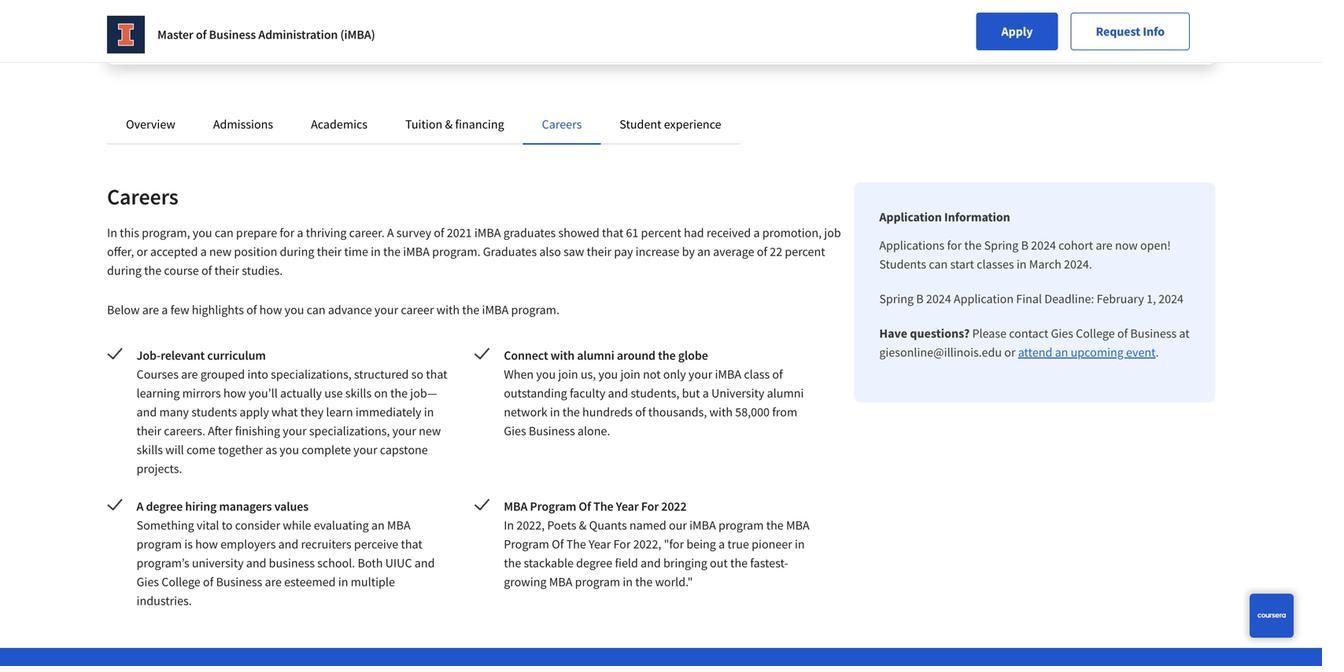 Task type: vqa. For each thing, say whether or not it's contained in the screenshot.


Task type: locate. For each thing, give the bounding box(es) containing it.
0 vertical spatial spring
[[984, 238, 1019, 253]]

university right master
[[200, 15, 246, 29]]

for
[[1149, 15, 1162, 29], [280, 225, 294, 241], [947, 238, 962, 253]]

new
[[209, 244, 232, 260], [419, 423, 441, 439]]

1 vertical spatial program.
[[511, 302, 559, 318]]

2024.
[[1064, 257, 1092, 272]]

application up the please
[[954, 291, 1014, 307]]

0 vertical spatial how
[[259, 302, 282, 318]]

time down 'career.'
[[344, 244, 368, 260]]

61
[[626, 225, 639, 241]]

multiple
[[351, 574, 395, 590]]

spring up the have
[[879, 291, 914, 307]]

capstone
[[380, 442, 428, 458]]

1 horizontal spatial the
[[593, 499, 614, 515]]

structured
[[354, 367, 409, 382]]

gies up attend an upcoming event link
[[1051, 326, 1073, 342]]

1 vertical spatial can
[[929, 257, 948, 272]]

a right 'received' on the right
[[753, 225, 760, 241]]

b up have questions?
[[916, 291, 924, 307]]

imba up connect
[[482, 302, 509, 318]]

quants
[[589, 518, 627, 534]]

and inside mba program of the year for 2022 in 2022, poets & quants named our imba program the mba program of the year for 2022, "for being a true pioneer in the stackable degree field and bringing out the fastest- growing mba program in the world."
[[641, 556, 661, 571]]

career.
[[349, 225, 385, 241]]

application
[[879, 209, 942, 225], [954, 291, 1014, 307]]

how
[[259, 302, 282, 318], [223, 386, 246, 401], [195, 537, 218, 552]]

offered by the university of illinois urbana- champaign
[[132, 15, 330, 45]]

1 horizontal spatial pay
[[1097, 15, 1113, 29]]

2 horizontal spatial gies
[[1051, 326, 1073, 342]]

or left attend
[[1004, 345, 1016, 360]]

this
[[120, 225, 139, 241]]

of inside please contact gies college of business at giesonline@illinois.edu or
[[1117, 326, 1128, 342]]

mba inside a degree hiring managers values something vital to consider while evaluating an mba program is how employers and recruiters perceive that program's university and business school. both uiuc and gies college of business are esteemed in multiple industries.
[[387, 518, 411, 534]]

and right field
[[641, 556, 661, 571]]

0 horizontal spatial how
[[195, 537, 218, 552]]

mba up "perceive" at left bottom
[[387, 518, 411, 534]]

are down relevant
[[181, 367, 198, 382]]

values
[[274, 499, 309, 515]]

1 horizontal spatial alumni
[[767, 386, 804, 401]]

join down around
[[620, 367, 640, 382]]

& right tuition
[[445, 116, 453, 132]]

in down outstanding
[[550, 405, 560, 420]]

1 vertical spatial or
[[1004, 345, 1016, 360]]

can left "prepare"
[[215, 225, 234, 241]]

a inside mba program of the year for 2022 in 2022, poets & quants named our imba program the mba program of the year for 2022, "for being a true pioneer in the stackable degree field and bringing out the fastest- growing mba program in the world."
[[719, 537, 725, 552]]

2024
[[1031, 238, 1056, 253], [926, 291, 951, 307], [1159, 291, 1184, 307]]

the up "start"
[[964, 238, 982, 253]]

1 vertical spatial specializations,
[[309, 423, 390, 439]]

new up capstone
[[419, 423, 441, 439]]

& inside mba program of the year for 2022 in 2022, poets & quants named our imba program the mba program of the year for 2022, "for being a true pioneer in the stackable degree field and bringing out the fastest- growing mba program in the world."
[[579, 518, 587, 534]]

projects.
[[137, 461, 182, 477]]

the inside applications for the spring b 2024 cohort are now open! students can start classes in march 2024.
[[964, 238, 982, 253]]

degree inside mba program of the year for 2022 in 2022, poets & quants named our imba program the mba program of the year for 2022, "for being a true pioneer in the stackable degree field and bringing out the fastest- growing mba program in the world."
[[576, 556, 612, 571]]

course inside in this program, you can prepare for a thriving career. a survey of 2021 imba graduates showed that 61 percent had received a promotion, job offer, or accepted a new position during their time in the imba program. graduates also saw their pay increase by an average of 22 percent during the course of their studies.
[[164, 263, 199, 279]]

and down employers
[[246, 556, 266, 571]]

1 horizontal spatial spring
[[984, 238, 1019, 253]]

learn
[[326, 405, 353, 420]]

1 horizontal spatial by
[[682, 244, 695, 260]]

for right "prepare"
[[280, 225, 294, 241]]

an
[[697, 244, 711, 260], [1055, 345, 1068, 360], [371, 518, 385, 534]]

1 horizontal spatial join
[[620, 367, 640, 382]]

of down university
[[203, 574, 213, 590]]

1 vertical spatial how
[[223, 386, 246, 401]]

course down the accepted
[[164, 263, 199, 279]]

0 vertical spatial program.
[[432, 244, 481, 260]]

new inside job-relevant curriculum courses are grouped into specializations, structured so that learning mirrors how you'll actually use skills on the job— and many students apply what they learn immediately in their careers. after finishing your specializations, your new skills will come together as you complete your capstone projects.
[[419, 423, 441, 439]]

offered
[[132, 15, 167, 29]]

in
[[371, 244, 381, 260], [1017, 257, 1027, 272], [424, 405, 434, 420], [550, 405, 560, 420], [795, 537, 805, 552], [338, 574, 348, 590], [623, 574, 633, 590]]

student
[[620, 116, 661, 132]]

in down field
[[623, 574, 633, 590]]

0 horizontal spatial a
[[137, 499, 144, 515]]

the up the champaign
[[182, 15, 197, 29]]

1 vertical spatial course
[[164, 263, 199, 279]]

of left 2021
[[434, 225, 444, 241]]

a up something
[[137, 499, 144, 515]]

and inside job-relevant curriculum courses are grouped into specializations, structured so that learning mirrors how you'll actually use skills on the job— and many students apply what they learn immediately in their careers. after finishing your specializations, your new skills will come together as you complete your capstone projects.
[[137, 405, 157, 420]]

0 horizontal spatial by
[[169, 15, 180, 29]]

only
[[997, 31, 1017, 45], [663, 367, 686, 382]]

1 vertical spatial of
[[552, 537, 564, 552]]

1 horizontal spatial program.
[[511, 302, 559, 318]]

graduates
[[483, 244, 537, 260]]

of left illinois
[[248, 15, 257, 29]]

class
[[744, 367, 770, 382]]

careers.
[[164, 423, 205, 439]]

a degree hiring managers values something vital to consider while evaluating an mba program is how employers and recruiters perceive that program's university and business school. both uiuc and gies college of business are esteemed in multiple industries.
[[137, 499, 435, 609]]

survey
[[396, 225, 431, 241]]

can left advance
[[307, 302, 326, 318]]

during
[[280, 244, 314, 260], [107, 263, 142, 279]]

in down job—
[[424, 405, 434, 420]]

0 vertical spatial alumni
[[577, 348, 614, 364]]

0 horizontal spatial skills
[[137, 442, 163, 458]]

academics link
[[311, 116, 368, 132]]

0 vertical spatial course
[[964, 31, 995, 45]]

our
[[669, 518, 687, 534]]

1 horizontal spatial &
[[579, 518, 587, 534]]

2024 up march
[[1031, 238, 1056, 253]]

you right as
[[280, 442, 299, 458]]

1 vertical spatial gies
[[504, 423, 526, 439]]

careers up this on the left top of page
[[107, 183, 178, 211]]

1 horizontal spatial only
[[997, 31, 1017, 45]]

1 horizontal spatial course
[[964, 31, 995, 45]]

university up 58,000
[[711, 386, 764, 401]]

apply
[[1001, 24, 1033, 39]]

below are a few highlights of how you can advance your career with the imba program.
[[107, 302, 559, 318]]

in down 'career.'
[[371, 244, 381, 260]]

a left survey
[[387, 225, 394, 241]]

course
[[964, 31, 995, 45], [164, 263, 199, 279]]

0 horizontal spatial with
[[436, 302, 460, 318]]

employers
[[220, 537, 276, 552]]

an right attend
[[1055, 345, 1068, 360]]

business left illinois
[[209, 27, 256, 42]]

mba
[[504, 499, 528, 515], [387, 518, 411, 534], [786, 518, 810, 534], [549, 574, 572, 590]]

pay inside each time you take a course, pay tuition for that course only
[[1097, 15, 1113, 29]]

attend an upcoming event link
[[1018, 345, 1156, 360]]

(imba)
[[340, 27, 375, 42]]

specializations, down learn
[[309, 423, 390, 439]]

1 horizontal spatial university
[[711, 386, 764, 401]]

program inside a degree hiring managers values something vital to consider while evaluating an mba program is how employers and recruiters perceive that program's university and business school. both uiuc and gies college of business are esteemed in multiple industries.
[[137, 537, 182, 552]]

pay left the tuition
[[1097, 15, 1113, 29]]

perceive
[[354, 537, 398, 552]]

0 horizontal spatial for
[[280, 225, 294, 241]]

imba right 2021
[[474, 225, 501, 241]]

0 horizontal spatial application
[[879, 209, 942, 225]]

together
[[218, 442, 263, 458]]

and up business
[[278, 537, 299, 552]]

0 vertical spatial gies
[[1051, 326, 1073, 342]]

how inside job-relevant curriculum courses are grouped into specializations, structured so that learning mirrors how you'll actually use skills on the job— and many students apply what they learn immediately in their careers. after finishing your specializations, your new skills will come together as you complete your capstone projects.
[[223, 386, 246, 401]]

0 horizontal spatial time
[[344, 244, 368, 260]]

2022, left poets at the bottom
[[517, 518, 545, 534]]

imba left class
[[715, 367, 741, 382]]

2022
[[661, 499, 687, 515]]

0 vertical spatial year
[[616, 499, 639, 515]]

2022, down "named"
[[633, 537, 661, 552]]

had
[[684, 225, 704, 241]]

careers
[[542, 116, 582, 132], [107, 183, 178, 211]]

student experience
[[620, 116, 721, 132]]

during down offer,
[[107, 263, 142, 279]]

how right is
[[195, 537, 218, 552]]

0 vertical spatial pay
[[1097, 15, 1113, 29]]

0 vertical spatial &
[[445, 116, 453, 132]]

finishing
[[235, 423, 280, 439]]

but
[[682, 386, 700, 401]]

1 horizontal spatial college
[[1076, 326, 1115, 342]]

take
[[1032, 15, 1051, 29]]

your up capstone
[[392, 423, 416, 439]]

2 horizontal spatial with
[[709, 405, 733, 420]]

2024 up questions?
[[926, 291, 951, 307]]

percent down promotion,
[[785, 244, 825, 260]]

course down "each"
[[964, 31, 995, 45]]

final
[[1016, 291, 1042, 307]]

0 vertical spatial university
[[200, 15, 246, 29]]

0 vertical spatial of
[[579, 499, 591, 515]]

both
[[358, 556, 383, 571]]

a right but
[[703, 386, 709, 401]]

recruiters
[[301, 537, 351, 552]]

2 horizontal spatial for
[[1149, 15, 1162, 29]]

0 horizontal spatial course
[[164, 263, 199, 279]]

business inside a degree hiring managers values something vital to consider while evaluating an mba program is how employers and recruiters perceive that program's university and business school. both uiuc and gies college of business are esteemed in multiple industries.
[[216, 574, 262, 590]]

0 horizontal spatial can
[[215, 225, 234, 241]]

in inside mba program of the year for 2022 in 2022, poets & quants named our imba program the mba program of the year for 2022, "for being a true pioneer in the stackable degree field and bringing out the fastest- growing mba program in the world."
[[504, 518, 514, 534]]

skills left on
[[345, 386, 372, 401]]

degree left field
[[576, 556, 612, 571]]

time right "each"
[[989, 15, 1010, 29]]

0 horizontal spatial spring
[[879, 291, 914, 307]]

2 vertical spatial gies
[[137, 574, 159, 590]]

1 vertical spatial time
[[344, 244, 368, 260]]

0 vertical spatial the
[[593, 499, 614, 515]]

a inside each time you take a course, pay tuition for that course only
[[1053, 15, 1059, 29]]

gies
[[1051, 326, 1073, 342], [504, 423, 526, 439], [137, 574, 159, 590]]

in inside a degree hiring managers values something vital to consider while evaluating an mba program is how employers and recruiters perceive that program's university and business school. both uiuc and gies college of business are esteemed in multiple industries.
[[338, 574, 348, 590]]

they
[[300, 405, 324, 420]]

1 vertical spatial during
[[107, 263, 142, 279]]

actually
[[280, 386, 322, 401]]

0 vertical spatial time
[[989, 15, 1010, 29]]

2024 right 1,
[[1159, 291, 1184, 307]]

around
[[617, 348, 656, 364]]

0 vertical spatial only
[[997, 31, 1017, 45]]

growing
[[504, 574, 547, 590]]

gies down network
[[504, 423, 526, 439]]

1 horizontal spatial new
[[419, 423, 441, 439]]

new left position on the left
[[209, 244, 232, 260]]

you inside job-relevant curriculum courses are grouped into specializations, structured so that learning mirrors how you'll actually use skills on the job— and many students apply what they learn immediately in their careers. after finishing your specializations, your new skills will come together as you complete your capstone projects.
[[280, 442, 299, 458]]

1 vertical spatial year
[[589, 537, 611, 552]]

admissions
[[213, 116, 273, 132]]

that
[[1164, 15, 1183, 29], [602, 225, 623, 241], [426, 367, 447, 382], [401, 537, 422, 552]]

showed
[[558, 225, 599, 241]]

only inside connect with alumni around the globe when you join us, you join not only your imba class of outstanding faculty and students, but a university alumni network in the hundreds of thousands, with 58,000 from gies business alone.
[[663, 367, 686, 382]]

the up the not
[[658, 348, 676, 364]]

skills up projects.
[[137, 442, 163, 458]]

1 horizontal spatial during
[[280, 244, 314, 260]]

1 horizontal spatial with
[[551, 348, 575, 364]]

program up stackable
[[504, 537, 549, 552]]

1 vertical spatial program
[[504, 537, 549, 552]]

0 vertical spatial an
[[697, 244, 711, 260]]

spring up the classes
[[984, 238, 1019, 253]]

the down field
[[635, 574, 653, 590]]

0 vertical spatial by
[[169, 15, 180, 29]]

0 horizontal spatial join
[[558, 367, 578, 382]]

how down studies.
[[259, 302, 282, 318]]

1 vertical spatial pay
[[614, 244, 633, 260]]

0 horizontal spatial year
[[589, 537, 611, 552]]

applications for the spring b 2024 cohort are now open! students can start classes in march 2024.
[[879, 238, 1171, 272]]

1 horizontal spatial degree
[[576, 556, 612, 571]]

the inside offered by the university of illinois urbana- champaign
[[182, 15, 197, 29]]

connect
[[504, 348, 548, 364]]

0 vertical spatial program
[[530, 499, 576, 515]]

0 horizontal spatial alumni
[[577, 348, 614, 364]]

master of business administration (imba)
[[157, 27, 375, 42]]

2 vertical spatial how
[[195, 537, 218, 552]]

at
[[1179, 326, 1190, 342]]

0 vertical spatial college
[[1076, 326, 1115, 342]]

now
[[1115, 238, 1138, 253]]

time inside each time you take a course, pay tuition for that course only
[[989, 15, 1010, 29]]

0 horizontal spatial an
[[371, 518, 385, 534]]

0 horizontal spatial b
[[916, 291, 924, 307]]

1 horizontal spatial for
[[947, 238, 962, 253]]

1 horizontal spatial 2022,
[[633, 537, 661, 552]]

by up the champaign
[[169, 15, 180, 29]]

for up "start"
[[947, 238, 962, 253]]

fastest-
[[750, 556, 788, 571]]

imba inside connect with alumni around the globe when you join us, you join not only your imba class of outstanding faculty and students, but a university alumni network in the hundreds of thousands, with 58,000 from gies business alone.
[[715, 367, 741, 382]]

0 horizontal spatial or
[[137, 244, 148, 260]]

that up uiuc
[[401, 537, 422, 552]]

the down faculty
[[563, 405, 580, 420]]

course,
[[1061, 15, 1095, 29]]

1 horizontal spatial how
[[223, 386, 246, 401]]

1 vertical spatial only
[[663, 367, 686, 382]]

0 vertical spatial skills
[[345, 386, 372, 401]]

alumni up us,
[[577, 348, 614, 364]]

that right so
[[426, 367, 447, 382]]

with right career
[[436, 302, 460, 318]]

imba inside mba program of the year for 2022 in 2022, poets & quants named our imba program the mba program of the year for 2022, "for being a true pioneer in the stackable degree field and bringing out the fastest- growing mba program in the world."
[[689, 518, 716, 534]]

and down learning
[[137, 405, 157, 420]]

for right the tuition
[[1149, 15, 1162, 29]]

for up "named"
[[641, 499, 659, 515]]

1 horizontal spatial gies
[[504, 423, 526, 439]]

1 horizontal spatial year
[[616, 499, 639, 515]]

business down university
[[216, 574, 262, 590]]

a inside in this program, you can prepare for a thriving career. a survey of 2021 imba graduates showed that 61 percent had received a promotion, job offer, or accepted a new position during their time in the imba program. graduates also saw their pay increase by an average of 22 percent during the course of their studies.
[[387, 225, 394, 241]]

0 horizontal spatial for
[[613, 537, 631, 552]]

your left capstone
[[353, 442, 377, 458]]

1 horizontal spatial or
[[1004, 345, 1016, 360]]

illinois
[[259, 15, 290, 29]]

is
[[184, 537, 193, 552]]

can inside in this program, you can prepare for a thriving career. a survey of 2021 imba graduates showed that 61 percent had received a promotion, job offer, or accepted a new position during their time in the imba program. graduates also saw their pay increase by an average of 22 percent during the course of their studies.
[[215, 225, 234, 241]]

careers left student
[[542, 116, 582, 132]]

into
[[247, 367, 268, 382]]

0 horizontal spatial program.
[[432, 244, 481, 260]]

percent up the increase
[[641, 225, 681, 241]]

0 vertical spatial for
[[641, 499, 659, 515]]

are
[[1096, 238, 1113, 253], [142, 302, 159, 318], [181, 367, 198, 382], [265, 574, 282, 590]]

b inside applications for the spring b 2024 cohort are now open! students can start classes in march 2024.
[[1021, 238, 1029, 253]]

students
[[191, 405, 237, 420]]

their down many
[[137, 423, 161, 439]]

0 vertical spatial new
[[209, 244, 232, 260]]

for inside applications for the spring b 2024 cohort are now open! students can start classes in march 2024.
[[947, 238, 962, 253]]

can left "start"
[[929, 257, 948, 272]]

1 vertical spatial the
[[566, 537, 586, 552]]

alumni up from
[[767, 386, 804, 401]]

business down network
[[529, 423, 575, 439]]

thousands,
[[648, 405, 707, 420]]

from
[[772, 405, 797, 420]]

below
[[107, 302, 140, 318]]

& right poets at the bottom
[[579, 518, 587, 534]]

0 vertical spatial or
[[137, 244, 148, 260]]

2 join from the left
[[620, 367, 640, 382]]

how inside a degree hiring managers values something vital to consider while evaluating an mba program is how employers and recruiters perceive that program's university and business school. both uiuc and gies college of business are esteemed in multiple industries.
[[195, 537, 218, 552]]

alone.
[[578, 423, 610, 439]]

1 horizontal spatial in
[[504, 518, 514, 534]]

career
[[401, 302, 434, 318]]

1 vertical spatial skills
[[137, 442, 163, 458]]

program. down 2021
[[432, 244, 481, 260]]

1 vertical spatial degree
[[576, 556, 612, 571]]

during down thriving on the top left
[[280, 244, 314, 260]]

1 vertical spatial new
[[419, 423, 441, 439]]

that left 61
[[602, 225, 623, 241]]

application information
[[879, 209, 1010, 225]]

an down had
[[697, 244, 711, 260]]

2 vertical spatial an
[[371, 518, 385, 534]]

thriving
[[306, 225, 347, 241]]

that inside job-relevant curriculum courses are grouped into specializations, structured so that learning mirrors how you'll actually use skills on the job— and many students apply what they learn immediately in their careers. after finishing your specializations, your new skills will come together as you complete your capstone projects.
[[426, 367, 447, 382]]

1 vertical spatial application
[[954, 291, 1014, 307]]

program. up connect
[[511, 302, 559, 318]]

by down had
[[682, 244, 695, 260]]

while
[[283, 518, 311, 534]]

are right below
[[142, 302, 159, 318]]



Task type: describe. For each thing, give the bounding box(es) containing it.
true
[[727, 537, 749, 552]]

are inside job-relevant curriculum courses are grouped into specializations, structured so that learning mirrors how you'll actually use skills on the job— and many students apply what they learn immediately in their careers. after finishing your specializations, your new skills will come together as you complete your capstone projects.
[[181, 367, 198, 382]]

tuition & financing
[[405, 116, 504, 132]]

of down students,
[[635, 405, 646, 420]]

the inside job-relevant curriculum courses are grouped into specializations, structured so that learning mirrors how you'll actually use skills on the job— and many students apply what they learn immediately in their careers. after finishing your specializations, your new skills will come together as you complete your capstone projects.
[[390, 386, 408, 401]]

in inside job-relevant curriculum courses are grouped into specializations, structured so that learning mirrors how you'll actually use skills on the job— and many students apply what they learn immediately in their careers. after finishing your specializations, your new skills will come together as you complete your capstone projects.
[[424, 405, 434, 420]]

academics
[[311, 116, 368, 132]]

are inside a degree hiring managers values something vital to consider while evaluating an mba program is how employers and recruiters perceive that program's university and business school. both uiuc and gies college of business are esteemed in multiple industries.
[[265, 574, 282, 590]]

of up highlights at the top of the page
[[201, 263, 212, 279]]

1 horizontal spatial of
[[579, 499, 591, 515]]

a left thriving on the top left
[[297, 225, 303, 241]]

gies inside connect with alumni around the globe when you join us, you join not only your imba class of outstanding faculty and students, but a university alumni network in the hundreds of thousands, with 58,000 from gies business alone.
[[504, 423, 526, 439]]

their down position on the left
[[214, 263, 239, 279]]

1 vertical spatial spring
[[879, 291, 914, 307]]

mba down stackable
[[549, 574, 572, 590]]

program's
[[137, 556, 189, 571]]

for inside in this program, you can prepare for a thriving career. a survey of 2021 imba graduates showed that 61 percent had received a promotion, job offer, or accepted a new position during their time in the imba program. graduates also saw their pay increase by an average of 22 percent during the course of their studies.
[[280, 225, 294, 241]]

you inside each time you take a course, pay tuition for that course only
[[1012, 15, 1029, 29]]

0 vertical spatial specializations,
[[271, 367, 352, 382]]

college inside a degree hiring managers values something vital to consider while evaluating an mba program is how employers and recruiters perceive that program's university and business school. both uiuc and gies college of business are esteemed in multiple industries.
[[161, 574, 200, 590]]

to
[[222, 518, 233, 534]]

average
[[713, 244, 754, 260]]

a left few
[[162, 302, 168, 318]]

vital
[[197, 518, 219, 534]]

hiring
[[185, 499, 217, 515]]

pay inside in this program, you can prepare for a thriving career. a survey of 2021 imba graduates showed that 61 percent had received a promotion, job offer, or accepted a new position during their time in the imba program. graduates also saw their pay increase by an average of 22 percent during the course of their studies.
[[614, 244, 633, 260]]

the up pioneer on the bottom of page
[[766, 518, 784, 534]]

0 horizontal spatial 2024
[[926, 291, 951, 307]]

or inside in this program, you can prepare for a thriving career. a survey of 2021 imba graduates showed that 61 percent had received a promotion, job offer, or accepted a new position during their time in the imba program. graduates also saw their pay increase by an average of 22 percent during the course of their studies.
[[137, 244, 148, 260]]

you inside in this program, you can prepare for a thriving career. a survey of 2021 imba graduates showed that 61 percent had received a promotion, job offer, or accepted a new position during their time in the imba program. graduates also saw their pay increase by an average of 22 percent during the course of their studies.
[[193, 225, 212, 241]]

and inside connect with alumni around the globe when you join us, you join not only your imba class of outstanding faculty and students, but a university alumni network in the hundreds of thousands, with 58,000 from gies business alone.
[[608, 386, 628, 401]]

0 vertical spatial careers
[[542, 116, 582, 132]]

cohort
[[1059, 238, 1093, 253]]

complete
[[302, 442, 351, 458]]

named
[[629, 518, 666, 534]]

each time you take a course, pay tuition for that course only
[[964, 15, 1183, 45]]

poets
[[547, 518, 576, 534]]

university of illinois gies college of business logo image
[[107, 16, 145, 54]]

program,
[[142, 225, 190, 241]]

1 vertical spatial careers
[[107, 183, 178, 211]]

what
[[271, 405, 298, 420]]

the right career
[[462, 302, 480, 318]]

champaign
[[132, 31, 185, 45]]

a inside a degree hiring managers values something vital to consider while evaluating an mba program is how employers and recruiters perceive that program's university and business school. both uiuc and gies college of business are esteemed in multiple industries.
[[137, 499, 144, 515]]

of right master
[[196, 27, 207, 42]]

out
[[710, 556, 728, 571]]

1 horizontal spatial for
[[641, 499, 659, 515]]

mirrors
[[182, 386, 221, 401]]

march
[[1029, 257, 1061, 272]]

come
[[186, 442, 215, 458]]

pioneer
[[752, 537, 792, 552]]

can inside applications for the spring b 2024 cohort are now open! students can start classes in march 2024.
[[929, 257, 948, 272]]

their down thriving on the top left
[[317, 244, 342, 260]]

their right saw
[[587, 244, 612, 260]]

and right uiuc
[[415, 556, 435, 571]]

applications
[[879, 238, 945, 253]]

1 vertical spatial with
[[551, 348, 575, 364]]

increase
[[636, 244, 680, 260]]

the down survey
[[383, 244, 401, 260]]

request info button
[[1071, 13, 1190, 50]]

student experience link
[[620, 116, 721, 132]]

also
[[539, 244, 561, 260]]

by inside offered by the university of illinois urbana- champaign
[[169, 15, 180, 29]]

an inside in this program, you can prepare for a thriving career. a survey of 2021 imba graduates showed that 61 percent had received a promotion, job offer, or accepted a new position during their time in the imba program. graduates also saw their pay increase by an average of 22 percent during the course of their studies.
[[697, 244, 711, 260]]

many
[[159, 405, 189, 420]]

you right us,
[[598, 367, 618, 382]]

esteemed
[[284, 574, 336, 590]]

world."
[[655, 574, 693, 590]]

administration
[[258, 27, 338, 42]]

evaluating
[[314, 518, 369, 534]]

the down the accepted
[[144, 263, 161, 279]]

tuition
[[405, 116, 442, 132]]

1 vertical spatial percent
[[785, 244, 825, 260]]

your inside connect with alumni around the globe when you join us, you join not only your imba class of outstanding faculty and students, but a university alumni network in the hundreds of thousands, with 58,000 from gies business alone.
[[689, 367, 712, 382]]

of inside offered by the university of illinois urbana- champaign
[[248, 15, 257, 29]]

in inside connect with alumni around the globe when you join us, you join not only your imba class of outstanding faculty and students, but a university alumni network in the hundreds of thousands, with 58,000 from gies business alone.
[[550, 405, 560, 420]]

0 horizontal spatial during
[[107, 263, 142, 279]]

something
[[137, 518, 194, 534]]

attend an upcoming event .
[[1018, 345, 1159, 360]]

the down true
[[730, 556, 748, 571]]

business inside please contact gies college of business at giesonline@illinois.edu or
[[1130, 326, 1177, 342]]

not
[[643, 367, 661, 382]]

bringing
[[663, 556, 707, 571]]

in inside in this program, you can prepare for a thriving career. a survey of 2021 imba graduates showed that 61 percent had received a promotion, job offer, or accepted a new position during their time in the imba program. graduates also saw their pay increase by an average of 22 percent during the course of their studies.
[[107, 225, 117, 241]]

that inside each time you take a course, pay tuition for that course only
[[1164, 15, 1183, 29]]

business inside connect with alumni around the globe when you join us, you join not only your imba class of outstanding faculty and students, but a university alumni network in the hundreds of thousands, with 58,000 from gies business alone.
[[529, 423, 575, 439]]

2 vertical spatial with
[[709, 405, 733, 420]]

college inside please contact gies college of business at giesonline@illinois.edu or
[[1076, 326, 1115, 342]]

gies inside a degree hiring managers values something vital to consider while evaluating an mba program is how employers and recruiters perceive that program's university and business school. both uiuc and gies college of business are esteemed in multiple industries.
[[137, 574, 159, 590]]

being
[[686, 537, 716, 552]]

globe
[[678, 348, 708, 364]]

in inside in this program, you can prepare for a thriving career. a survey of 2021 imba graduates showed that 61 percent had received a promotion, job offer, or accepted a new position during their time in the imba program. graduates also saw their pay increase by an average of 22 percent during the course of their studies.
[[371, 244, 381, 260]]

event
[[1126, 345, 1156, 360]]

a inside connect with alumni around the globe when you join us, you join not only your imba class of outstanding faculty and students, but a university alumni network in the hundreds of thousands, with 58,000 from gies business alone.
[[703, 386, 709, 401]]

1 horizontal spatial application
[[954, 291, 1014, 307]]

0 vertical spatial with
[[436, 302, 460, 318]]

0 vertical spatial program
[[718, 518, 764, 534]]

an inside a degree hiring managers values something vital to consider while evaluating an mba program is how employers and recruiters perceive that program's university and business school. both uiuc and gies college of business are esteemed in multiple industries.
[[371, 518, 385, 534]]

careers link
[[542, 116, 582, 132]]

apply
[[240, 405, 269, 420]]

1 horizontal spatial can
[[307, 302, 326, 318]]

request info
[[1096, 24, 1165, 39]]

new inside in this program, you can prepare for a thriving career. a survey of 2021 imba graduates showed that 61 percent had received a promotion, job offer, or accepted a new position during their time in the imba program. graduates also saw their pay increase by an average of 22 percent during the course of their studies.
[[209, 244, 232, 260]]

that inside in this program, you can prepare for a thriving career. a survey of 2021 imba graduates showed that 61 percent had received a promotion, job offer, or accepted a new position during their time in the imba program. graduates also saw their pay increase by an average of 22 percent during the course of their studies.
[[602, 225, 623, 241]]

spring inside applications for the spring b 2024 cohort are now open! students can start classes in march 2024.
[[984, 238, 1019, 253]]

learning
[[137, 386, 180, 401]]

that inside a degree hiring managers values something vital to consider while evaluating an mba program is how employers and recruiters perceive that program's university and business school. both uiuc and gies college of business are esteemed in multiple industries.
[[401, 537, 422, 552]]

time inside in this program, you can prepare for a thriving career. a survey of 2021 imba graduates showed that 61 percent had received a promotion, job offer, or accepted a new position during their time in the imba program. graduates also saw their pay increase by an average of 22 percent during the course of their studies.
[[344, 244, 368, 260]]

open!
[[1140, 238, 1171, 253]]

saw
[[564, 244, 584, 260]]

upcoming
[[1071, 345, 1124, 360]]

only inside each time you take a course, pay tuition for that course only
[[997, 31, 1017, 45]]

have questions?
[[879, 326, 970, 342]]

experience
[[664, 116, 721, 132]]

use
[[324, 386, 343, 401]]

58,000
[[735, 405, 770, 420]]

by inside in this program, you can prepare for a thriving career. a survey of 2021 imba graduates showed that 61 percent had received a promotion, job offer, or accepted a new position during their time in the imba program. graduates also saw their pay increase by an average of 22 percent during the course of their studies.
[[682, 244, 695, 260]]

overview
[[126, 116, 175, 132]]

accepted
[[150, 244, 198, 260]]

0 vertical spatial percent
[[641, 225, 681, 241]]

you left advance
[[285, 302, 304, 318]]

university inside offered by the university of illinois urbana- champaign
[[200, 15, 246, 29]]

a right the accepted
[[200, 244, 207, 260]]

university inside connect with alumni around the globe when you join us, you join not only your imba class of outstanding faculty and students, but a university alumni network in the hundreds of thousands, with 58,000 from gies business alone.
[[711, 386, 764, 401]]

your down what
[[283, 423, 307, 439]]

of right class
[[772, 367, 783, 382]]

start
[[950, 257, 974, 272]]

in right pioneer on the bottom of page
[[795, 537, 805, 552]]

degree inside a degree hiring managers values something vital to consider while evaluating an mba program is how employers and recruiters perceive that program's university and business school. both uiuc and gies college of business are esteemed in multiple industries.
[[146, 499, 183, 515]]

0 vertical spatial during
[[280, 244, 314, 260]]

imba for career
[[482, 302, 509, 318]]

request
[[1096, 24, 1140, 39]]

of left 22
[[757, 244, 767, 260]]

of right highlights at the top of the page
[[246, 302, 257, 318]]

position
[[234, 244, 277, 260]]

gies inside please contact gies college of business at giesonline@illinois.edu or
[[1051, 326, 1073, 342]]

of inside a degree hiring managers values something vital to consider while evaluating an mba program is how employers and recruiters perceive that program's university and business school. both uiuc and gies college of business are esteemed in multiple industries.
[[203, 574, 213, 590]]

2 horizontal spatial how
[[259, 302, 282, 318]]

few
[[170, 302, 189, 318]]

job
[[824, 225, 841, 241]]

mba up pioneer on the bottom of page
[[786, 518, 810, 534]]

uiuc
[[385, 556, 412, 571]]

1 vertical spatial 2022,
[[633, 537, 661, 552]]

after
[[208, 423, 233, 439]]

2 horizontal spatial 2024
[[1159, 291, 1184, 307]]

2024 inside applications for the spring b 2024 cohort are now open! students can start classes in march 2024.
[[1031, 238, 1056, 253]]

you'll
[[249, 386, 278, 401]]

1 horizontal spatial program
[[575, 574, 620, 590]]

mba program of the year for 2022 in 2022, poets & quants named our imba program the mba program of the year for 2022, "for being a true pioneer in the stackable degree field and bringing out the fastest- growing mba program in the world."
[[504, 499, 810, 590]]

master
[[157, 27, 193, 42]]

mba up stackable
[[504, 499, 528, 515]]

or inside please contact gies college of business at giesonline@illinois.edu or
[[1004, 345, 1016, 360]]

in inside applications for the spring b 2024 cohort are now open! students can start classes in march 2024.
[[1017, 257, 1027, 272]]

imba for quants
[[689, 518, 716, 534]]

you up outstanding
[[536, 367, 556, 382]]

consider
[[235, 518, 280, 534]]

for inside each time you take a course, pay tuition for that course only
[[1149, 15, 1162, 29]]

1 join from the left
[[558, 367, 578, 382]]

2 horizontal spatial an
[[1055, 345, 1068, 360]]

studies.
[[242, 263, 283, 279]]

us,
[[581, 367, 596, 382]]

program. inside in this program, you can prepare for a thriving career. a survey of 2021 imba graduates showed that 61 percent had received a promotion, job offer, or accepted a new position during their time in the imba program. graduates also saw their pay increase by an average of 22 percent during the course of their studies.
[[432, 244, 481, 260]]

your left career
[[374, 302, 398, 318]]

attend
[[1018, 345, 1052, 360]]

hundreds
[[582, 405, 633, 420]]

"for
[[664, 537, 684, 552]]

imba down survey
[[403, 244, 430, 260]]

22
[[770, 244, 782, 260]]

the up growing
[[504, 556, 521, 571]]

0 vertical spatial 2022,
[[517, 518, 545, 534]]

courses
[[137, 367, 179, 382]]

job—
[[410, 386, 437, 401]]

giesonline@illinois.edu
[[879, 345, 1002, 360]]

highlights
[[192, 302, 244, 318]]

in this program, you can prepare for a thriving career. a survey of 2021 imba graduates showed that 61 percent had received a promotion, job offer, or accepted a new position during their time in the imba program. graduates also saw their pay increase by an average of 22 percent during the course of their studies.
[[107, 225, 841, 279]]

.
[[1156, 345, 1159, 360]]

tuition & financing link
[[405, 116, 504, 132]]

students
[[879, 257, 926, 272]]

as
[[265, 442, 277, 458]]

0 horizontal spatial &
[[445, 116, 453, 132]]

their inside job-relevant curriculum courses are grouped into specializations, structured so that learning mirrors how you'll actually use skills on the job— and many students apply what they learn immediately in their careers. after finishing your specializations, your new skills will come together as you complete your capstone projects.
[[137, 423, 161, 439]]

1 vertical spatial alumni
[[767, 386, 804, 401]]

imba for survey
[[474, 225, 501, 241]]

course inside each time you take a course, pay tuition for that course only
[[964, 31, 995, 45]]

are inside applications for the spring b 2024 cohort are now open! students can start classes in march 2024.
[[1096, 238, 1113, 253]]



